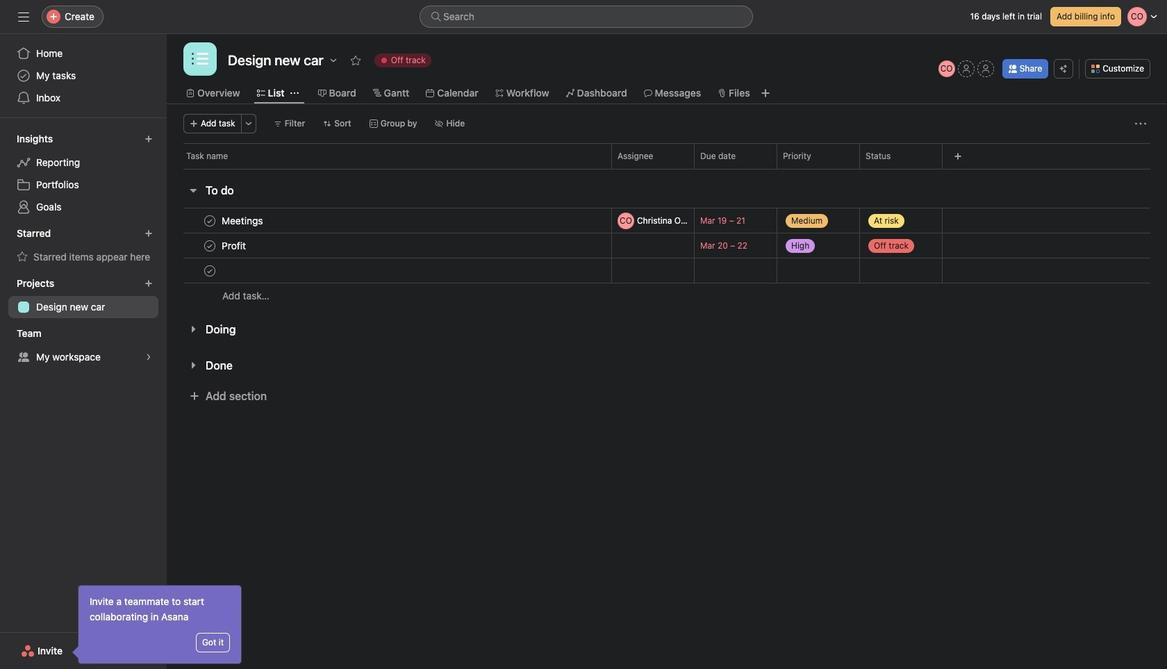 Task type: locate. For each thing, give the bounding box(es) containing it.
task name text field inside meetings cell
[[219, 214, 267, 228]]

add field image
[[955, 152, 963, 161]]

0 vertical spatial mark complete image
[[202, 237, 218, 254]]

global element
[[0, 34, 167, 117]]

teams element
[[0, 321, 167, 371]]

mark complete image inside profit 'cell'
[[202, 237, 218, 254]]

1 expand task list for this group image from the top
[[188, 324, 199, 335]]

Mark complete checkbox
[[202, 212, 218, 229], [202, 237, 218, 254]]

1 mark complete checkbox from the top
[[202, 212, 218, 229]]

hide sidebar image
[[18, 11, 29, 22]]

Task name text field
[[219, 214, 267, 228], [219, 239, 250, 253]]

more actions image
[[1136, 118, 1147, 129], [244, 120, 253, 128]]

2 mark complete checkbox from the top
[[202, 237, 218, 254]]

ask ai image
[[1060, 65, 1069, 73]]

2 task name text field from the top
[[219, 239, 250, 253]]

mark complete checkbox down mark complete image
[[202, 237, 218, 254]]

0 vertical spatial task name text field
[[219, 214, 267, 228]]

expand task list for this group image
[[188, 324, 199, 335], [188, 360, 199, 371]]

2 expand task list for this group image from the top
[[188, 360, 199, 371]]

meetings cell
[[167, 208, 612, 234]]

collapse task list for this group image
[[188, 185, 199, 196]]

projects element
[[0, 271, 167, 321]]

profit cell
[[167, 233, 612, 259]]

list image
[[192, 51, 209, 67]]

0 vertical spatial expand task list for this group image
[[188, 324, 199, 335]]

mark complete checkbox for task name text box inside meetings cell
[[202, 212, 218, 229]]

0 vertical spatial mark complete checkbox
[[202, 212, 218, 229]]

mark complete image
[[202, 237, 218, 254], [202, 262, 218, 279]]

1 vertical spatial expand task list for this group image
[[188, 360, 199, 371]]

1 vertical spatial mark complete image
[[202, 262, 218, 279]]

2 mark complete image from the top
[[202, 262, 218, 279]]

mark complete checkbox inside meetings cell
[[202, 212, 218, 229]]

mark complete checkbox up mark complete option at left top
[[202, 212, 218, 229]]

1 vertical spatial mark complete checkbox
[[202, 237, 218, 254]]

cell
[[167, 258, 612, 284]]

tooltip
[[74, 586, 241, 664]]

task name text field for meetings cell
[[219, 214, 267, 228]]

task name text field inside profit 'cell'
[[219, 239, 250, 253]]

add items to starred image
[[145, 229, 153, 238]]

1 task name text field from the top
[[219, 214, 267, 228]]

list box
[[420, 6, 754, 28]]

mark complete checkbox inside profit 'cell'
[[202, 237, 218, 254]]

1 mark complete image from the top
[[202, 237, 218, 254]]

header to do tree grid
[[167, 208, 1168, 309]]

row
[[167, 143, 1168, 169], [184, 168, 1151, 170], [167, 208, 1168, 234], [167, 233, 1168, 259], [167, 258, 1168, 284], [167, 283, 1168, 309]]

1 horizontal spatial more actions image
[[1136, 118, 1147, 129]]

1 vertical spatial task name text field
[[219, 239, 250, 253]]

add tab image
[[760, 88, 771, 99]]



Task type: describe. For each thing, give the bounding box(es) containing it.
new insights image
[[145, 135, 153, 143]]

mark complete image
[[202, 212, 218, 229]]

new project or portfolio image
[[145, 279, 153, 288]]

Mark complete checkbox
[[202, 262, 218, 279]]

0 horizontal spatial more actions image
[[244, 120, 253, 128]]

add to starred image
[[350, 55, 361, 66]]

insights element
[[0, 127, 167, 221]]

tab actions image
[[290, 89, 299, 97]]

see details, my workspace image
[[145, 353, 153, 362]]

task name text field for profit 'cell'
[[219, 239, 250, 253]]

starred element
[[0, 221, 167, 271]]

mark complete checkbox for task name text box within profit 'cell'
[[202, 237, 218, 254]]

manage project members image
[[939, 60, 956, 77]]



Task type: vqa. For each thing, say whether or not it's contained in the screenshot.
Customize to the bottom
no



